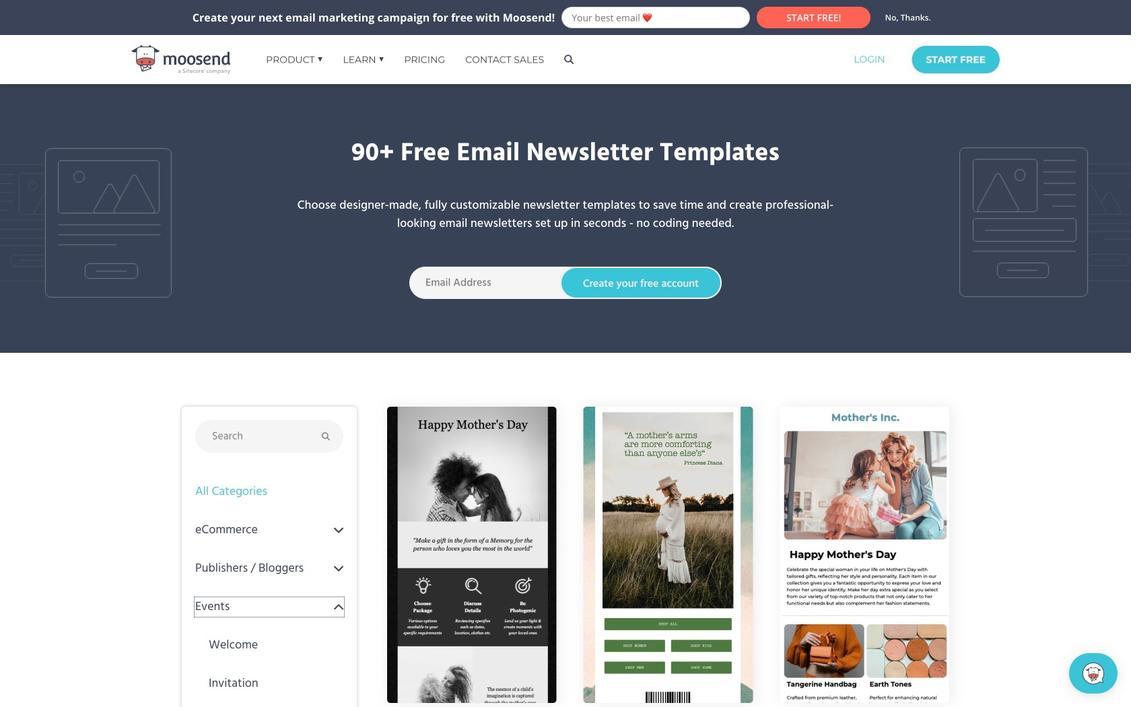 Task type: describe. For each thing, give the bounding box(es) containing it.
moosend email marketing and marketing automation software image
[[131, 45, 231, 74]]

Search text field
[[195, 420, 344, 453]]



Task type: vqa. For each thing, say whether or not it's contained in the screenshot.
submit
yes



Task type: locate. For each thing, give the bounding box(es) containing it.
Your best email ❤️ text field
[[562, 7, 751, 28]]

search image
[[565, 55, 574, 64]]

None submit
[[315, 427, 334, 447]]

Email Address email field
[[410, 267, 592, 299]]



